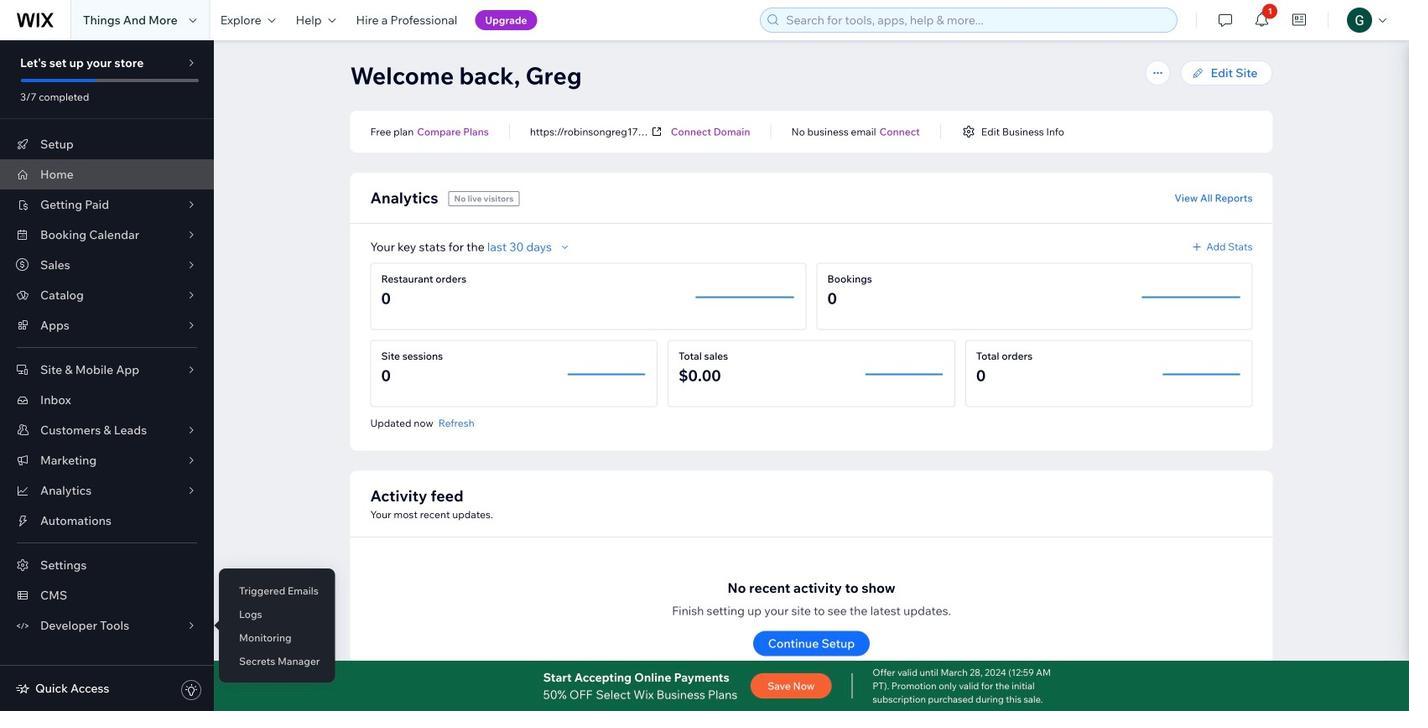 Task type: vqa. For each thing, say whether or not it's contained in the screenshot.
the Search for tools, apps, help & more... Field
yes



Task type: locate. For each thing, give the bounding box(es) containing it.
Search for tools, apps, help & more... field
[[781, 8, 1172, 32]]



Task type: describe. For each thing, give the bounding box(es) containing it.
sidebar element
[[0, 40, 214, 711]]



